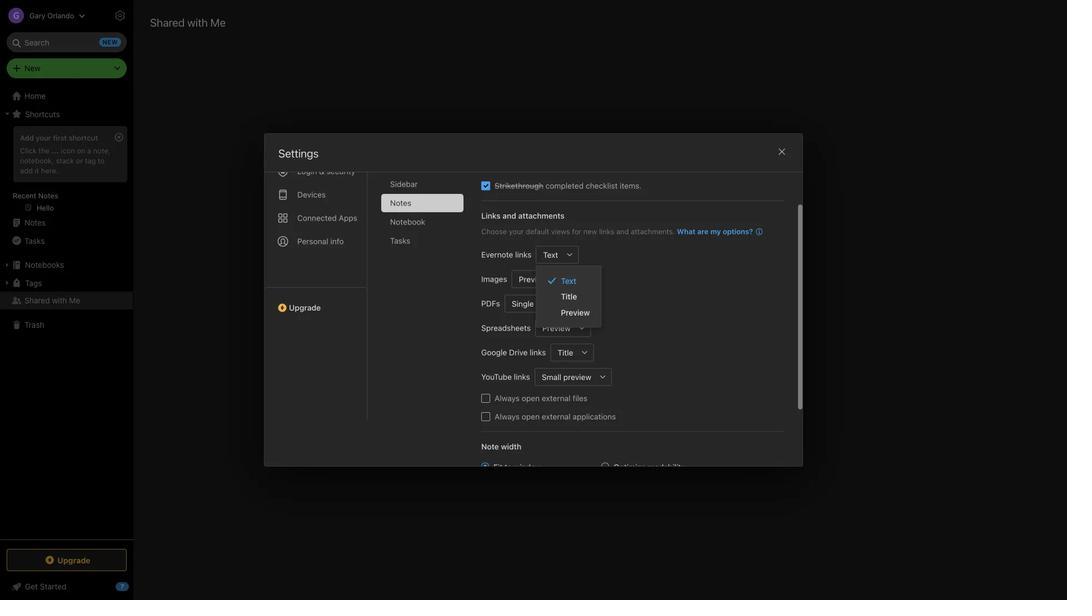 Task type: locate. For each thing, give the bounding box(es) containing it.
notebooks
[[531, 335, 573, 346]]

tree containing home
[[0, 87, 133, 539]]

evernote
[[481, 250, 513, 259]]

0 horizontal spatial upgrade button
[[7, 549, 127, 572]]

youtube links
[[481, 372, 530, 381]]

group containing add your first shortcut
[[0, 123, 133, 218]]

notes down 'sidebar'
[[390, 198, 412, 207]]

tasks inside the tasks tab
[[390, 236, 411, 245]]

1 horizontal spatial upgrade button
[[265, 287, 367, 317]]

tab list
[[265, 126, 367, 420], [381, 137, 473, 420]]

1 horizontal spatial me
[[210, 16, 226, 29]]

0 horizontal spatial with
[[52, 296, 67, 305]]

new button
[[7, 58, 127, 78]]

text inside dropdown list menu
[[561, 276, 577, 285]]

0 horizontal spatial tab list
[[265, 126, 367, 420]]

tasks up notebooks
[[24, 236, 45, 245]]

0 vertical spatial and
[[503, 211, 516, 220]]

notes and notebooks shared with you will show up here.
[[487, 335, 713, 346]]

open up always open external applications
[[522, 394, 540, 403]]

always right "always open external files" option on the bottom left of page
[[495, 394, 520, 403]]

options?
[[723, 227, 753, 235]]

sidebar tab
[[381, 175, 464, 193]]

are
[[698, 227, 709, 235]]

shared down tags
[[24, 296, 50, 305]]

preview button up single page button
[[512, 270, 550, 288]]

trash link
[[0, 316, 133, 334]]

1 horizontal spatial shared
[[150, 16, 185, 29]]

always open external files
[[495, 394, 588, 403]]

width
[[501, 442, 522, 451]]

your down links and attachments
[[509, 227, 524, 235]]

1 open from the top
[[522, 394, 540, 403]]

external up always open external applications
[[542, 394, 571, 403]]

1 vertical spatial here.
[[693, 335, 713, 346]]

me inside tree
[[69, 296, 80, 305]]

notebook,
[[20, 156, 54, 164]]

and for attachments
[[503, 211, 516, 220]]

to right "fit"
[[505, 463, 512, 472]]

open
[[522, 394, 540, 403], [522, 412, 540, 421]]

preview up the notebooks
[[543, 323, 571, 333]]

notebooks
[[25, 260, 64, 270]]

to down note,
[[98, 156, 105, 164]]

click the ...
[[20, 146, 59, 155]]

personal info
[[297, 237, 344, 246]]

always right "always open external applications" option
[[495, 412, 520, 421]]

0 vertical spatial here.
[[41, 166, 58, 174]]

0 horizontal spatial shared
[[24, 296, 50, 305]]

optimize
[[614, 463, 646, 472]]

text up title link
[[561, 276, 577, 285]]

1 horizontal spatial to
[[505, 463, 512, 472]]

tag
[[85, 156, 96, 164]]

0 horizontal spatial your
[[36, 133, 51, 142]]

tab list containing sidebar
[[381, 137, 473, 420]]

items.
[[620, 181, 642, 190]]

shared with me inside tree
[[24, 296, 80, 305]]

1 vertical spatial me
[[69, 296, 80, 305]]

2 vertical spatial and
[[514, 335, 529, 346]]

shared up the 'notes and notebooks shared with you will show up here.'
[[596, 313, 627, 325]]

1 vertical spatial upgrade button
[[7, 549, 127, 572]]

and right links
[[503, 211, 516, 220]]

tab list for choose your default views for new links and attachments.
[[381, 137, 473, 420]]

1 vertical spatial upgrade
[[57, 556, 90, 565]]

add
[[20, 166, 33, 174]]

0 horizontal spatial to
[[98, 156, 105, 164]]

tab list for links and attachments
[[265, 126, 367, 420]]

0 vertical spatial upgrade
[[289, 303, 321, 312]]

1 horizontal spatial upgrade
[[289, 303, 321, 312]]

youtube
[[481, 372, 512, 381]]

expand notebooks image
[[3, 261, 12, 270]]

text
[[543, 250, 558, 259], [561, 276, 577, 285]]

1 vertical spatial with
[[52, 296, 67, 305]]

title inside button
[[558, 348, 573, 357]]

Search text field
[[14, 32, 119, 52]]

external for applications
[[542, 412, 571, 421]]

1 always from the top
[[495, 394, 520, 403]]

shared
[[150, 16, 185, 29], [24, 296, 50, 305]]

and inside shared with me element
[[514, 335, 529, 346]]

first
[[53, 133, 67, 142]]

title
[[561, 292, 577, 301], [558, 348, 573, 357]]

1 horizontal spatial your
[[509, 227, 524, 235]]

0 vertical spatial upgrade button
[[265, 287, 367, 317]]

checklist
[[586, 181, 618, 190]]

notes up google
[[487, 335, 511, 346]]

Select218 checkbox
[[481, 181, 490, 190]]

connected
[[297, 213, 337, 222]]

1 vertical spatial shared with me
[[24, 296, 80, 305]]

completed
[[546, 181, 584, 190]]

0 vertical spatial your
[[36, 133, 51, 142]]

here. right the up
[[693, 335, 713, 346]]

add your first shortcut
[[20, 133, 98, 142]]

here. right it
[[41, 166, 58, 174]]

0 horizontal spatial shared with me
[[24, 296, 80, 305]]

files
[[573, 394, 588, 403]]

to
[[98, 156, 105, 164], [505, 463, 512, 472]]

up
[[680, 335, 691, 346]]

shared down nothing shared yet
[[576, 335, 603, 346]]

your inside tree
[[36, 133, 51, 142]]

shortcut
[[69, 133, 98, 142]]

0 vertical spatial always
[[495, 394, 520, 403]]

2 vertical spatial with
[[606, 335, 622, 346]]

links
[[599, 227, 615, 235], [515, 250, 532, 259], [530, 348, 546, 357], [514, 372, 530, 381]]

notes inside tab
[[390, 198, 412, 207]]

0 vertical spatial title
[[561, 292, 577, 301]]

1 vertical spatial open
[[522, 412, 540, 421]]

your up the
[[36, 133, 51, 142]]

1 horizontal spatial text
[[561, 276, 577, 285]]

and
[[503, 211, 516, 220], [617, 227, 629, 235], [514, 335, 529, 346]]

1 vertical spatial text
[[561, 276, 577, 285]]

text inside button
[[543, 250, 558, 259]]

tasks down notebook
[[390, 236, 411, 245]]

home link
[[0, 87, 133, 105]]

upgrade inside tab list
[[289, 303, 321, 312]]

links
[[481, 211, 501, 220]]

preview
[[564, 372, 592, 382]]

preview inside dropdown list menu
[[561, 308, 590, 317]]

0 horizontal spatial me
[[69, 296, 80, 305]]

external
[[542, 394, 571, 403], [542, 412, 571, 421]]

option group
[[481, 461, 708, 532]]

links down drive
[[514, 372, 530, 381]]

2 always from the top
[[495, 412, 520, 421]]

always for always open external applications
[[495, 412, 520, 421]]

2 open from the top
[[522, 412, 540, 421]]

open down always open external files
[[522, 412, 540, 421]]

2 external from the top
[[542, 412, 571, 421]]

click
[[20, 146, 37, 155]]

1 vertical spatial to
[[505, 463, 512, 472]]

1 external from the top
[[542, 394, 571, 403]]

1 vertical spatial preview
[[561, 308, 590, 317]]

0 vertical spatial shared with me
[[150, 16, 226, 29]]

shared inside tree
[[24, 296, 50, 305]]

1 vertical spatial your
[[509, 227, 524, 235]]

0 vertical spatial text
[[543, 250, 558, 259]]

and up drive
[[514, 335, 529, 346]]

1 vertical spatial title
[[558, 348, 573, 357]]

what
[[677, 227, 696, 235]]

0 vertical spatial open
[[522, 394, 540, 403]]

home
[[24, 91, 46, 101]]

small preview button
[[535, 368, 594, 386]]

1 vertical spatial always
[[495, 412, 520, 421]]

group
[[0, 123, 133, 218]]

preview button up "title" button
[[535, 319, 574, 337]]

external down always open external files
[[542, 412, 571, 421]]

0 vertical spatial to
[[98, 156, 105, 164]]

your
[[36, 133, 51, 142], [509, 227, 524, 235]]

upgrade
[[289, 303, 321, 312], [57, 556, 90, 565]]

it
[[35, 166, 39, 174]]

expand tags image
[[3, 279, 12, 287]]

Choose default view option for Images field
[[512, 270, 568, 288]]

tasks
[[390, 236, 411, 245], [24, 236, 45, 245]]

1 vertical spatial external
[[542, 412, 571, 421]]

text down views
[[543, 250, 558, 259]]

0 horizontal spatial here.
[[41, 166, 58, 174]]

dropdown list menu
[[537, 273, 601, 321]]

always for always open external files
[[495, 394, 520, 403]]

notes
[[38, 191, 58, 200], [390, 198, 412, 207], [24, 218, 46, 227], [487, 335, 511, 346]]

shared right the settings image
[[150, 16, 185, 29]]

your for first
[[36, 133, 51, 142]]

0 vertical spatial shared
[[150, 16, 185, 29]]

icon on a note, notebook, stack or tag to add it here.
[[20, 146, 110, 174]]

Choose default view option for Google Drive links field
[[551, 344, 594, 361]]

small preview
[[542, 372, 592, 382]]

and left attachments.
[[617, 227, 629, 235]]

1 horizontal spatial tasks
[[390, 236, 411, 245]]

page
[[536, 299, 554, 308]]

title up preview link
[[561, 292, 577, 301]]

title down the notebooks
[[558, 348, 573, 357]]

me
[[210, 16, 226, 29], [69, 296, 80, 305]]

window
[[514, 463, 541, 472]]

option group containing fit to window
[[481, 461, 708, 532]]

preview
[[519, 275, 547, 284], [561, 308, 590, 317], [543, 323, 571, 333]]

shared
[[596, 313, 627, 325], [576, 335, 603, 346]]

google drive links
[[481, 348, 546, 357]]

1 vertical spatial shared
[[24, 296, 50, 305]]

new
[[584, 227, 597, 235]]

tree
[[0, 87, 133, 539]]

0 vertical spatial preview
[[519, 275, 547, 284]]

strikethrough
[[495, 181, 544, 190]]

tab list containing login & security
[[265, 126, 367, 420]]

Choose default view option for PDFs field
[[505, 295, 575, 312]]

0 vertical spatial shared
[[596, 313, 627, 325]]

0 horizontal spatial upgrade
[[57, 556, 90, 565]]

settings image
[[113, 9, 127, 22]]

title link
[[537, 289, 601, 305]]

None search field
[[14, 32, 119, 52]]

1 horizontal spatial tab list
[[381, 137, 473, 420]]

2 horizontal spatial with
[[606, 335, 622, 346]]

0 vertical spatial with
[[187, 16, 208, 29]]

0 horizontal spatial tasks
[[24, 236, 45, 245]]

1 tasks from the left
[[390, 236, 411, 245]]

sidebar
[[390, 179, 418, 188]]

0 vertical spatial external
[[542, 394, 571, 403]]

0 vertical spatial preview button
[[512, 270, 550, 288]]

1 horizontal spatial here.
[[693, 335, 713, 346]]

with
[[187, 16, 208, 29], [52, 296, 67, 305], [606, 335, 622, 346]]

0 horizontal spatial text
[[543, 250, 558, 259]]

links down the notebooks
[[530, 348, 546, 357]]

preview up single page
[[519, 275, 547, 284]]

2 tasks from the left
[[24, 236, 45, 245]]

preview down title link
[[561, 308, 590, 317]]



Task type: vqa. For each thing, say whether or not it's contained in the screenshot.
Dark mode option
no



Task type: describe. For each thing, give the bounding box(es) containing it.
upgrade button inside tab list
[[265, 287, 367, 317]]

&
[[319, 167, 325, 176]]

your for default
[[509, 227, 524, 235]]

title inside dropdown list menu
[[561, 292, 577, 301]]

notes right recent at the top of the page
[[38, 191, 58, 200]]

the
[[39, 146, 49, 155]]

1 horizontal spatial with
[[187, 16, 208, 29]]

to inside icon on a note, notebook, stack or tag to add it here.
[[98, 156, 105, 164]]

tasks tab
[[381, 232, 464, 250]]

single
[[512, 299, 534, 308]]

readability
[[648, 463, 685, 472]]

will
[[642, 335, 655, 346]]

with inside tree
[[52, 296, 67, 305]]

notes tab
[[381, 194, 464, 212]]

1 vertical spatial shared
[[576, 335, 603, 346]]

optimize readability
[[614, 463, 685, 472]]

links left text button
[[515, 250, 532, 259]]

a
[[87, 146, 91, 155]]

Choose default view option for YouTube links field
[[535, 368, 612, 386]]

links right new
[[599, 227, 615, 235]]

login & security
[[297, 167, 355, 176]]

on
[[77, 146, 85, 155]]

0 vertical spatial me
[[210, 16, 226, 29]]

notes link
[[0, 214, 133, 232]]

notebooks link
[[0, 256, 133, 274]]

settings
[[279, 147, 319, 160]]

icon
[[61, 146, 75, 155]]

Always open external files checkbox
[[481, 394, 490, 403]]

yet
[[630, 313, 644, 325]]

here. inside shared with me element
[[693, 335, 713, 346]]

text button
[[536, 246, 561, 264]]

shared with me element
[[133, 0, 1067, 600]]

tags
[[25, 278, 42, 288]]

title button
[[551, 344, 576, 361]]

apps
[[339, 213, 357, 222]]

nothing shared yet
[[557, 313, 644, 325]]

tags button
[[0, 274, 133, 292]]

here. inside icon on a note, notebook, stack or tag to add it here.
[[41, 166, 58, 174]]

fit to window
[[494, 463, 541, 472]]

open for always open external files
[[522, 394, 540, 403]]

group inside tree
[[0, 123, 133, 218]]

notes down recent notes
[[24, 218, 46, 227]]

new
[[24, 64, 40, 73]]

for
[[572, 227, 582, 235]]

security
[[327, 167, 355, 176]]

my
[[711, 227, 721, 235]]

default
[[526, 227, 549, 235]]

shared with me link
[[0, 292, 133, 310]]

small
[[542, 372, 561, 382]]

connected apps
[[297, 213, 357, 222]]

google
[[481, 348, 507, 357]]

text link
[[537, 273, 601, 289]]

spreadsheets
[[481, 323, 531, 332]]

images
[[481, 274, 507, 284]]

open for always open external applications
[[522, 412, 540, 421]]

or
[[76, 156, 83, 164]]

choose
[[481, 227, 507, 235]]

recent notes
[[13, 191, 58, 200]]

stack
[[56, 156, 74, 164]]

1 vertical spatial and
[[617, 227, 629, 235]]

and for notebooks
[[514, 335, 529, 346]]

notebook
[[390, 217, 425, 226]]

Choose default view option for Evernote links field
[[536, 246, 579, 264]]

single page button
[[505, 295, 557, 312]]

external for files
[[542, 394, 571, 403]]

attachments.
[[631, 227, 675, 235]]

note
[[481, 442, 499, 451]]

1 horizontal spatial shared with me
[[150, 16, 226, 29]]

applications
[[573, 412, 616, 421]]

tasks inside tasks button
[[24, 236, 45, 245]]

views
[[551, 227, 570, 235]]

2 vertical spatial preview
[[543, 323, 571, 333]]

devices
[[297, 190, 326, 199]]

Choose default view option for Spreadsheets field
[[535, 319, 591, 337]]

always open external applications
[[495, 412, 616, 421]]

fit
[[494, 463, 503, 472]]

drive
[[509, 348, 528, 357]]

Always open external applications checkbox
[[481, 412, 490, 421]]

evernote links
[[481, 250, 532, 259]]

strikethrough completed checklist items.
[[495, 181, 642, 190]]

add
[[20, 133, 34, 142]]

preview link
[[537, 305, 601, 321]]

you
[[625, 335, 639, 346]]

upgrade for the left upgrade popup button
[[57, 556, 90, 565]]

info
[[331, 237, 344, 246]]

shortcuts button
[[0, 105, 133, 123]]

note width
[[481, 442, 522, 451]]

links and attachments
[[481, 211, 565, 220]]

notebook tab
[[381, 213, 464, 231]]

pdfs
[[481, 299, 500, 308]]

what are my options?
[[677, 227, 753, 235]]

personal
[[297, 237, 328, 246]]

1 vertical spatial preview button
[[535, 319, 574, 337]]

shortcuts
[[25, 109, 60, 119]]

attachments
[[518, 211, 565, 220]]

notes inside shared with me element
[[487, 335, 511, 346]]

recent
[[13, 191, 36, 200]]

login
[[297, 167, 317, 176]]

upgrade for upgrade popup button in the tab list
[[289, 303, 321, 312]]

close image
[[776, 145, 789, 158]]

trash
[[24, 321, 44, 330]]

...
[[51, 146, 59, 155]]

nothing
[[557, 313, 593, 325]]

show
[[657, 335, 678, 346]]



